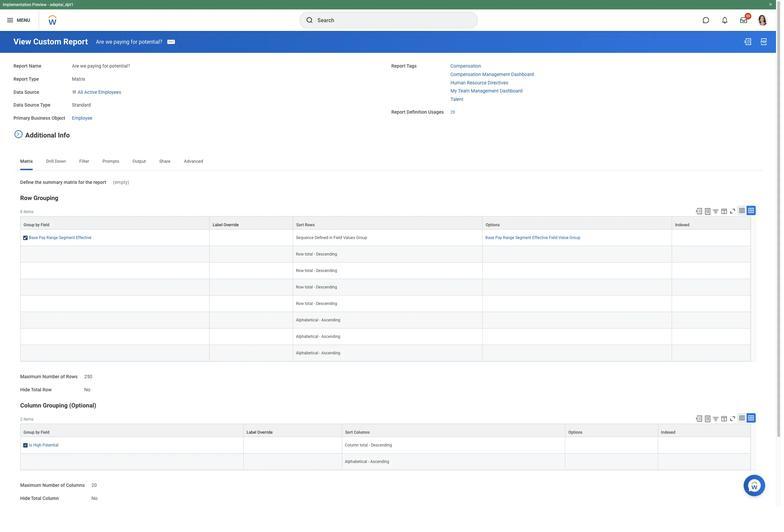 Task type: describe. For each thing, give the bounding box(es) containing it.
row containing is high potential
[[20, 438, 751, 454]]

data source
[[13, 89, 39, 95]]

group by field for row
[[24, 223, 49, 227]]

33
[[747, 14, 750, 18]]

no for row grouping
[[84, 387, 90, 393]]

view custom report main content
[[0, 31, 776, 508]]

preview
[[32, 2, 47, 7]]

label for row grouping
[[213, 223, 223, 227]]

group by field image for column grouping (optional)
[[23, 443, 28, 449]]

by for row
[[35, 223, 40, 227]]

maximum number of columns element
[[92, 479, 97, 489]]

indexed button for column grouping (optional)
[[658, 424, 751, 437]]

hide total column
[[20, 496, 59, 502]]

select to filter grid data image for row grouping
[[712, 208, 720, 215]]

1 vertical spatial type
[[40, 102, 50, 108]]

base for base pay range segment effective field value group
[[486, 236, 495, 240]]

sort columns
[[345, 431, 370, 435]]

report for report type
[[13, 76, 28, 82]]

compensation management dashboard
[[451, 72, 534, 77]]

report tags
[[392, 63, 417, 69]]

export to worksheets image for column grouping (optional)
[[704, 415, 712, 423]]

override for row grouping
[[224, 223, 239, 227]]

export to worksheets image for row grouping
[[704, 208, 712, 216]]

human
[[451, 80, 466, 85]]

group right "values"
[[356, 236, 367, 240]]

field left value
[[549, 236, 558, 240]]

3 alphabetical - ascending row from the top
[[20, 345, 751, 362]]

label for column grouping (optional)
[[247, 431, 257, 435]]

effective for base pay range segment effective
[[76, 236, 92, 240]]

field inside column grouping (optional) group
[[41, 431, 49, 435]]

indexed button for row grouping
[[672, 217, 751, 229]]

pay for base pay range segment effective
[[39, 236, 46, 240]]

3 row total - descending row from the top
[[20, 279, 751, 296]]

Search Workday  search field
[[318, 13, 464, 28]]

implementation
[[3, 2, 31, 7]]

total for row
[[31, 387, 41, 393]]

tags
[[407, 63, 417, 69]]

options button for row grouping
[[483, 217, 672, 229]]

column total - descending
[[345, 443, 392, 448]]

1 vertical spatial dashboard
[[500, 88, 523, 94]]

effective for base pay range segment effective field value group
[[533, 236, 548, 240]]

hide for column grouping (optional)
[[20, 496, 30, 502]]

1 vertical spatial columns
[[66, 483, 85, 488]]

group up is
[[24, 431, 34, 435]]

we for "report name" element
[[80, 63, 86, 69]]

profile logan mcneil image
[[758, 15, 768, 27]]

is
[[29, 443, 32, 448]]

define
[[20, 180, 34, 185]]

report for report name
[[13, 63, 28, 69]]

export to excel image
[[696, 415, 703, 423]]

we for are we paying for potential? link
[[105, 39, 112, 45]]

row grouping button
[[20, 194, 58, 202]]

columns inside popup button
[[354, 431, 370, 435]]

alphabetical - ascending inside column grouping (optional) group
[[345, 460, 389, 465]]

report type
[[13, 76, 39, 82]]

resource
[[467, 80, 487, 85]]

employee
[[72, 115, 92, 121]]

1 the from the left
[[35, 180, 42, 185]]

custom
[[33, 37, 61, 46]]

0 vertical spatial dashboard
[[511, 72, 534, 77]]

menu banner
[[0, 0, 776, 31]]

menu
[[17, 17, 30, 23]]

definition
[[407, 109, 427, 115]]

menu button
[[0, 9, 39, 31]]

row grouping group
[[20, 194, 756, 394]]

0 horizontal spatial for
[[78, 180, 84, 185]]

sequence
[[296, 236, 314, 240]]

notifications large image
[[722, 17, 729, 24]]

segment for base pay range segment effective field value group
[[516, 236, 532, 240]]

matrix inside 'tab list'
[[20, 159, 33, 164]]

options for row grouping
[[486, 223, 500, 227]]

all
[[78, 89, 83, 95]]

source for data source
[[24, 89, 39, 95]]

250
[[84, 374, 92, 380]]

column total - descending element
[[345, 442, 392, 448]]

label override for column grouping (optional)
[[247, 431, 273, 435]]

fullscreen image
[[729, 415, 737, 423]]

info
[[58, 131, 70, 139]]

2 alphabetical - ascending row from the top
[[20, 329, 751, 345]]

data source type
[[13, 102, 50, 108]]

column grouping (optional) group
[[20, 402, 756, 502]]

field right in
[[334, 236, 342, 240]]

report
[[93, 180, 106, 185]]

(optional)
[[69, 402, 96, 409]]

hide total row element
[[84, 383, 90, 393]]

data for data source
[[13, 89, 23, 95]]

are we paying for potential? link
[[96, 39, 162, 45]]

close environment banner image
[[769, 2, 773, 6]]

label override for row grouping
[[213, 223, 239, 227]]

primary
[[13, 115, 30, 121]]

2 the from the left
[[86, 180, 92, 185]]

data source image
[[72, 89, 76, 95]]

1 vertical spatial management
[[471, 88, 499, 94]]

total for column total - descending element
[[360, 443, 368, 448]]

values
[[343, 236, 355, 240]]

click to view/edit grid preferences image for column grouping (optional)
[[721, 415, 728, 423]]

row grouping
[[20, 194, 58, 202]]

2
[[20, 417, 22, 422]]

range for base pay range segment effective field value group
[[503, 236, 515, 240]]

potential? for "report name" element
[[110, 63, 130, 69]]

column grouping (optional) button
[[20, 402, 96, 409]]

talent link
[[451, 95, 464, 102]]

directives
[[488, 80, 509, 85]]

field up base pay range segment effective link
[[41, 223, 49, 227]]

toolbar for column grouping (optional)
[[693, 414, 756, 424]]

team
[[458, 88, 470, 94]]

sequence defined in field values group
[[296, 236, 367, 240]]

share
[[159, 159, 171, 164]]

toolbar for row grouping
[[693, 206, 756, 216]]

additional info
[[25, 131, 70, 139]]

drill down
[[46, 159, 66, 164]]

maximum number of columns
[[20, 483, 85, 488]]

down
[[55, 159, 66, 164]]

maximum for row
[[20, 374, 41, 380]]

expand table image
[[748, 207, 755, 214]]

group by field for column
[[24, 431, 49, 435]]

column grouping (optional)
[[20, 402, 96, 409]]

sort for column grouping (optional)
[[345, 431, 353, 435]]

of for column grouping (optional)
[[61, 483, 65, 488]]

maximum number of rows element
[[84, 370, 92, 380]]

sort rows button
[[293, 217, 483, 229]]

maximum number of rows
[[20, 374, 78, 380]]

row total - descending element for 4th row total - descending row from the bottom
[[296, 251, 337, 257]]

my team management dashboard
[[451, 88, 523, 94]]

view custom report
[[13, 37, 88, 46]]

compensation management dashboard link
[[451, 70, 534, 77]]

view printable version (pdf) image
[[760, 38, 768, 46]]

object
[[52, 115, 65, 121]]

1 row from the top
[[20, 216, 751, 230]]

items for row
[[23, 210, 34, 214]]

paying for "report name" element
[[87, 63, 101, 69]]

sort rows
[[296, 223, 315, 227]]

additional
[[25, 131, 56, 139]]

range for base pay range segment effective
[[46, 236, 58, 240]]

talent
[[451, 97, 464, 102]]

column for column grouping (optional)
[[20, 402, 41, 409]]

base pay range segment effective field value group link
[[486, 234, 581, 240]]

employee link
[[72, 114, 92, 121]]

prompts
[[103, 159, 119, 164]]

are for "report name" element
[[72, 63, 79, 69]]

33 button
[[737, 13, 752, 28]]

are we paying for potential? for are we paying for potential? link
[[96, 39, 162, 45]]

number for column
[[42, 483, 59, 488]]

base for base pay range segment effective
[[29, 236, 38, 240]]

of for row grouping
[[61, 374, 65, 380]]

base pay range segment effective
[[29, 236, 92, 240]]

29
[[451, 110, 455, 115]]

potential
[[42, 443, 58, 448]]

output
[[133, 159, 146, 164]]

all active employees link
[[78, 88, 121, 95]]

row total - descending element for 2nd row total - descending row from the bottom of the row grouping group
[[296, 284, 337, 290]]

compensation for compensation management dashboard
[[451, 72, 481, 77]]

human resource directives link
[[451, 79, 509, 85]]

1 row total - descending row from the top
[[20, 246, 751, 263]]

label override button for column grouping (optional)
[[244, 424, 342, 437]]

data for data source type
[[13, 102, 23, 108]]

drill
[[46, 159, 54, 164]]

table image for column grouping (optional)
[[739, 415, 746, 422]]

row total - descending for the row total - descending element related to fourth row total - descending row
[[296, 302, 337, 306]]

descending inside column grouping (optional) group
[[371, 443, 392, 448]]

compensation link
[[451, 62, 481, 69]]

is high potential link
[[29, 442, 58, 448]]



Task type: locate. For each thing, give the bounding box(es) containing it.
total inside column grouping (optional) group
[[31, 496, 41, 502]]

2 row from the top
[[20, 230, 751, 246]]

1 vertical spatial potential?
[[110, 63, 130, 69]]

matrix
[[64, 180, 77, 185]]

paying up all active employees link
[[87, 63, 101, 69]]

0 vertical spatial hide
[[20, 387, 30, 393]]

maximum for column
[[20, 483, 41, 488]]

sort up column total - descending element
[[345, 431, 353, 435]]

no for column grouping (optional)
[[92, 496, 98, 502]]

0 vertical spatial paying
[[114, 39, 129, 45]]

of
[[61, 374, 65, 380], [61, 483, 65, 488]]

no
[[84, 387, 90, 393], [92, 496, 98, 502]]

indexed for row grouping
[[676, 223, 690, 227]]

0 vertical spatial toolbar
[[693, 206, 756, 216]]

paying inside "report name" element
[[87, 63, 101, 69]]

0 vertical spatial matrix
[[72, 76, 85, 82]]

20
[[92, 483, 97, 488]]

1 vertical spatial for
[[102, 63, 108, 69]]

1 vertical spatial indexed
[[661, 431, 676, 435]]

base pay range segment effective link
[[29, 234, 92, 240]]

grouping for column
[[43, 402, 68, 409]]

type down name
[[29, 76, 39, 82]]

grouping down summary
[[33, 194, 58, 202]]

0 vertical spatial by
[[35, 223, 40, 227]]

no inside row grouping group
[[84, 387, 90, 393]]

for
[[131, 39, 138, 45], [102, 63, 108, 69], [78, 180, 84, 185]]

1 alphabetical - ascending row from the top
[[20, 312, 751, 329]]

segment
[[59, 236, 75, 240], [516, 236, 532, 240]]

29 button
[[451, 110, 456, 115]]

the
[[35, 180, 42, 185], [86, 180, 92, 185]]

2 horizontal spatial for
[[131, 39, 138, 45]]

maximum inside row grouping group
[[20, 374, 41, 380]]

2 items from the top
[[23, 417, 34, 422]]

1 group by field from the top
[[24, 223, 49, 227]]

options button inside row grouping group
[[483, 217, 672, 229]]

2 row total - descending element from the top
[[296, 267, 337, 273]]

label override button
[[210, 217, 293, 229], [244, 424, 342, 437]]

my team management dashboard link
[[451, 87, 523, 94]]

alphabetical
[[296, 318, 318, 323], [296, 335, 318, 339], [296, 351, 318, 356], [345, 460, 367, 465]]

2 table image from the top
[[739, 415, 746, 422]]

data source type element
[[72, 98, 91, 108]]

2 group by field from the top
[[24, 431, 49, 435]]

row total - descending for the row total - descending element for 2nd row total - descending row from the bottom of the row grouping group
[[296, 285, 337, 290]]

2 maximum from the top
[[20, 483, 41, 488]]

label override
[[213, 223, 239, 227], [247, 431, 273, 435]]

items for column
[[23, 417, 34, 422]]

tab list containing matrix
[[13, 154, 763, 170]]

override inside row grouping group
[[224, 223, 239, 227]]

options inside column grouping (optional) group
[[569, 431, 583, 435]]

0 horizontal spatial export to excel image
[[696, 208, 703, 215]]

report name
[[13, 63, 41, 69]]

export to excel image for filter
[[744, 38, 752, 46]]

compensation for compensation link
[[451, 63, 481, 69]]

hide down maximum number of rows at bottom left
[[20, 387, 30, 393]]

1 group by field image from the top
[[23, 236, 28, 241]]

2 source from the top
[[24, 102, 39, 108]]

2 number from the top
[[42, 483, 59, 488]]

1 items from the top
[[23, 210, 34, 214]]

toolbar
[[693, 206, 756, 216], [693, 414, 756, 424]]

data up 'primary'
[[13, 102, 23, 108]]

hide inside column grouping (optional) group
[[20, 496, 30, 502]]

summary
[[43, 180, 63, 185]]

label inside column grouping (optional) group
[[247, 431, 257, 435]]

matrix up define
[[20, 159, 33, 164]]

indexed for column grouping (optional)
[[661, 431, 676, 435]]

segment for base pay range segment effective
[[59, 236, 75, 240]]

1 by from the top
[[35, 223, 40, 227]]

export to worksheets image
[[704, 208, 712, 216], [704, 415, 712, 423]]

ascending inside column grouping (optional) group
[[370, 460, 389, 465]]

0 vertical spatial options button
[[483, 217, 672, 229]]

number inside row grouping group
[[42, 374, 59, 380]]

row total - descending
[[296, 252, 337, 257], [296, 269, 337, 273], [296, 285, 337, 290], [296, 302, 337, 306]]

number up hide total column
[[42, 483, 59, 488]]

management down 'human resource directives'
[[471, 88, 499, 94]]

0 horizontal spatial no
[[84, 387, 90, 393]]

pay for base pay range segment effective field value group
[[496, 236, 502, 240]]

8
[[20, 210, 22, 214]]

1 vertical spatial matrix
[[20, 159, 33, 164]]

grouping down hide total row
[[43, 402, 68, 409]]

hide for row grouping
[[20, 387, 30, 393]]

number inside column grouping (optional) group
[[42, 483, 59, 488]]

0 horizontal spatial paying
[[87, 63, 101, 69]]

matrix
[[72, 76, 85, 82], [20, 159, 33, 164]]

tab list
[[13, 154, 763, 170]]

source for data source type
[[24, 102, 39, 108]]

2 data from the top
[[13, 102, 23, 108]]

1 number from the top
[[42, 374, 59, 380]]

2 row total - descending from the top
[[296, 269, 337, 273]]

3 row from the top
[[20, 424, 751, 438]]

sort
[[296, 223, 304, 227], [345, 431, 353, 435]]

1 compensation from the top
[[451, 63, 481, 69]]

- inside menu banner
[[48, 2, 49, 7]]

report left tags
[[392, 63, 406, 69]]

row total - descending row
[[20, 246, 751, 263], [20, 263, 751, 279], [20, 279, 751, 296], [20, 296, 751, 312]]

0 vertical spatial indexed
[[676, 223, 690, 227]]

2 vertical spatial column
[[43, 496, 59, 502]]

2 of from the top
[[61, 483, 65, 488]]

0 vertical spatial number
[[42, 374, 59, 380]]

1 total from the top
[[31, 387, 41, 393]]

label override inside row grouping group
[[213, 223, 239, 227]]

2 segment from the left
[[516, 236, 532, 240]]

0 vertical spatial table image
[[739, 207, 746, 214]]

potential? for are we paying for potential? link
[[139, 39, 162, 45]]

0 horizontal spatial sort
[[296, 223, 304, 227]]

select to filter grid data image right export to excel icon at the bottom of page
[[712, 416, 720, 423]]

alphabetical - ascending row inside column grouping (optional) group
[[20, 454, 751, 471]]

1 vertical spatial toolbar
[[693, 414, 756, 424]]

hide inside row grouping group
[[20, 387, 30, 393]]

export to excel image for sequence defined in field values group
[[696, 208, 703, 215]]

1 vertical spatial export to worksheets image
[[704, 415, 712, 423]]

sort inside popup button
[[296, 223, 304, 227]]

items inside row grouping group
[[23, 210, 34, 214]]

total for column
[[31, 496, 41, 502]]

report name element
[[72, 59, 130, 69]]

human resource directives
[[451, 80, 509, 85]]

total inside row grouping group
[[31, 387, 41, 393]]

1 row total - descending element from the top
[[296, 251, 337, 257]]

0 vertical spatial sort
[[296, 223, 304, 227]]

select to filter grid data image for column grouping (optional)
[[712, 416, 720, 423]]

maximum inside column grouping (optional) group
[[20, 483, 41, 488]]

we inside "report name" element
[[80, 63, 86, 69]]

0 vertical spatial management
[[483, 72, 510, 77]]

table image left expand table image
[[739, 415, 746, 422]]

by up high
[[35, 431, 40, 435]]

options button
[[483, 217, 672, 229], [566, 424, 658, 437]]

paying for are we paying for potential? link
[[114, 39, 129, 45]]

1 table image from the top
[[739, 207, 746, 214]]

report definition usages
[[392, 109, 444, 115]]

1 vertical spatial indexed button
[[658, 424, 751, 437]]

column down sort columns
[[345, 443, 359, 448]]

are
[[96, 39, 104, 45], [72, 63, 79, 69]]

of inside row grouping group
[[61, 374, 65, 380]]

inbox large image
[[741, 17, 747, 24]]

2 effective from the left
[[533, 236, 548, 240]]

rows up sequence
[[305, 223, 315, 227]]

total down maximum number of rows at bottom left
[[31, 387, 41, 393]]

1 horizontal spatial paying
[[114, 39, 129, 45]]

maximum up hide total row
[[20, 374, 41, 380]]

group down 8 items
[[24, 223, 34, 227]]

1 horizontal spatial range
[[503, 236, 515, 240]]

1 vertical spatial paying
[[87, 63, 101, 69]]

0 vertical spatial grouping
[[33, 194, 58, 202]]

0 horizontal spatial label override
[[213, 223, 239, 227]]

the right define
[[35, 180, 42, 185]]

no down 20
[[92, 496, 98, 502]]

override
[[224, 223, 239, 227], [258, 431, 273, 435]]

1 vertical spatial group by field image
[[23, 443, 28, 449]]

1 vertical spatial number
[[42, 483, 59, 488]]

rows
[[305, 223, 315, 227], [66, 374, 78, 380]]

group by field button for column grouping (optional)
[[21, 424, 243, 437]]

business
[[31, 115, 50, 121]]

2 group by field image from the top
[[23, 443, 28, 449]]

1 horizontal spatial base
[[486, 236, 495, 240]]

we up "report name" element
[[105, 39, 112, 45]]

total down maximum number of columns
[[31, 496, 41, 502]]

2 toolbar from the top
[[693, 414, 756, 424]]

all active employees
[[78, 89, 121, 95]]

4 row from the top
[[20, 438, 751, 454]]

alphabetical inside column grouping (optional) group
[[345, 460, 367, 465]]

2 total from the top
[[31, 496, 41, 502]]

1 horizontal spatial we
[[105, 39, 112, 45]]

column down maximum number of columns
[[43, 496, 59, 502]]

2 range from the left
[[503, 236, 515, 240]]

3 row total - descending from the top
[[296, 285, 337, 290]]

hide total row
[[20, 387, 52, 393]]

group by field button for row grouping
[[21, 217, 209, 229]]

row
[[20, 216, 751, 230], [20, 230, 751, 246], [20, 424, 751, 438], [20, 438, 751, 454]]

report right custom
[[63, 37, 88, 46]]

row containing base pay range segment effective
[[20, 230, 751, 246]]

source down data source
[[24, 102, 39, 108]]

management up directives
[[483, 72, 510, 77]]

report up report type
[[13, 63, 28, 69]]

1 group by field button from the top
[[21, 217, 209, 229]]

employees
[[98, 89, 121, 95]]

1 row total - descending from the top
[[296, 252, 337, 257]]

items
[[23, 210, 34, 214], [23, 417, 34, 422]]

label override button inside column grouping (optional) group
[[244, 424, 342, 437]]

0 vertical spatial type
[[29, 76, 39, 82]]

compensation down compensation link
[[451, 72, 481, 77]]

0 vertical spatial are
[[96, 39, 104, 45]]

total for the row total - descending element associated with 4th row total - descending row from the bottom
[[305, 252, 313, 257]]

0 vertical spatial rows
[[305, 223, 315, 227]]

override inside column grouping (optional) group
[[258, 431, 273, 435]]

0 vertical spatial maximum
[[20, 374, 41, 380]]

1 vertical spatial items
[[23, 417, 34, 422]]

1 pay from the left
[[39, 236, 46, 240]]

report for report tags
[[392, 63, 406, 69]]

for inside "report name" element
[[102, 63, 108, 69]]

effective
[[76, 236, 92, 240], [533, 236, 548, 240]]

row total - descending element
[[296, 251, 337, 257], [296, 267, 337, 273], [296, 284, 337, 290], [296, 300, 337, 306]]

0 vertical spatial label
[[213, 223, 223, 227]]

0 horizontal spatial pay
[[39, 236, 46, 240]]

maximum
[[20, 374, 41, 380], [20, 483, 41, 488]]

1 vertical spatial grouping
[[43, 402, 68, 409]]

are up "report name" element
[[96, 39, 104, 45]]

of left 20
[[61, 483, 65, 488]]

2 click to view/edit grid preferences image from the top
[[721, 415, 728, 423]]

1 vertical spatial maximum
[[20, 483, 41, 488]]

0 vertical spatial indexed button
[[672, 217, 751, 229]]

are up matrix element
[[72, 63, 79, 69]]

group by field up high
[[24, 431, 49, 435]]

1 horizontal spatial options
[[569, 431, 583, 435]]

1 source from the top
[[24, 89, 39, 95]]

1 horizontal spatial no
[[92, 496, 98, 502]]

pay
[[39, 236, 46, 240], [496, 236, 502, 240]]

8 items
[[20, 210, 34, 214]]

of left 250
[[61, 374, 65, 380]]

data
[[13, 89, 23, 95], [13, 102, 23, 108]]

1 vertical spatial rows
[[66, 374, 78, 380]]

1 vertical spatial sort
[[345, 431, 353, 435]]

export to excel image
[[744, 38, 752, 46], [696, 208, 703, 215]]

items selected list
[[451, 62, 545, 103]]

4 alphabetical - ascending row from the top
[[20, 454, 751, 471]]

implementation preview -   adeptai_dpt1
[[3, 2, 73, 7]]

export to worksheets image right export to excel icon at the bottom of page
[[704, 415, 712, 423]]

2 horizontal spatial column
[[345, 443, 359, 448]]

by for column
[[35, 431, 40, 435]]

group by field image left is
[[23, 443, 28, 449]]

indexed inside column grouping (optional) group
[[661, 431, 676, 435]]

1 vertical spatial label
[[247, 431, 257, 435]]

total for the row total - descending element related to fourth row total - descending row
[[305, 302, 313, 306]]

toolbar inside row grouping group
[[693, 206, 756, 216]]

(empty)
[[113, 180, 129, 185]]

0 horizontal spatial we
[[80, 63, 86, 69]]

report for report definition usages
[[392, 109, 406, 115]]

0 vertical spatial export to worksheets image
[[704, 208, 712, 216]]

2 row total - descending row from the top
[[20, 263, 751, 279]]

sort up sequence
[[296, 223, 304, 227]]

1 horizontal spatial matrix
[[72, 76, 85, 82]]

0 vertical spatial click to view/edit grid preferences image
[[721, 208, 728, 215]]

data down report type
[[13, 89, 23, 95]]

override for column grouping (optional)
[[258, 431, 273, 435]]

columns left 20
[[66, 483, 85, 488]]

0 horizontal spatial columns
[[66, 483, 85, 488]]

maximum up hide total column
[[20, 483, 41, 488]]

of inside column grouping (optional) group
[[61, 483, 65, 488]]

0 vertical spatial export to excel image
[[744, 38, 752, 46]]

high
[[33, 443, 41, 448]]

1 vertical spatial options button
[[566, 424, 658, 437]]

0 vertical spatial label override button
[[210, 217, 293, 229]]

the left report
[[86, 180, 92, 185]]

0 vertical spatial group by field image
[[23, 236, 28, 241]]

1 base from the left
[[29, 236, 38, 240]]

0 vertical spatial potential?
[[139, 39, 162, 45]]

1 vertical spatial group by field
[[24, 431, 49, 435]]

click to view/edit grid preferences image left fullscreen image
[[721, 208, 728, 215]]

are for are we paying for potential? link
[[96, 39, 104, 45]]

2 hide from the top
[[20, 496, 30, 502]]

click to view/edit grid preferences image for row grouping
[[721, 208, 728, 215]]

source up data source type
[[24, 89, 39, 95]]

cell
[[210, 230, 293, 246], [672, 230, 751, 246], [210, 246, 293, 263], [483, 246, 672, 263], [672, 246, 751, 263], [20, 263, 210, 279], [210, 263, 293, 279], [483, 263, 672, 279], [672, 263, 751, 279], [210, 279, 293, 296], [672, 279, 751, 296], [20, 296, 210, 312], [210, 296, 293, 312], [483, 296, 672, 312], [672, 296, 751, 312], [210, 312, 293, 329], [483, 312, 672, 329], [672, 312, 751, 329], [20, 329, 210, 345], [210, 329, 293, 345], [483, 329, 672, 345], [672, 329, 751, 345], [210, 345, 293, 362], [483, 345, 672, 362], [672, 345, 751, 362], [244, 438, 342, 454], [566, 438, 658, 454], [658, 438, 751, 454], [244, 454, 342, 471], [566, 454, 658, 471], [658, 454, 751, 471]]

we
[[105, 39, 112, 45], [80, 63, 86, 69]]

0 horizontal spatial rows
[[66, 374, 78, 380]]

table image for row grouping
[[739, 207, 746, 214]]

define the summary matrix for the report
[[20, 180, 106, 185]]

additional info button
[[25, 131, 70, 139]]

grouping
[[33, 194, 58, 202], [43, 402, 68, 409]]

1 maximum from the top
[[20, 374, 41, 380]]

3 row total - descending element from the top
[[296, 284, 337, 290]]

adeptai_dpt1
[[50, 2, 73, 7]]

rows left 250
[[66, 374, 78, 380]]

sort columns button
[[342, 424, 565, 437]]

0 vertical spatial no
[[84, 387, 90, 393]]

0 vertical spatial of
[[61, 374, 65, 380]]

2 select to filter grid data image from the top
[[712, 416, 720, 423]]

2 items
[[20, 417, 34, 422]]

1 vertical spatial no
[[92, 496, 98, 502]]

fullscreen image
[[729, 208, 737, 215]]

for for are we paying for potential? link
[[131, 39, 138, 45]]

2 base from the left
[[486, 236, 495, 240]]

1 horizontal spatial columns
[[354, 431, 370, 435]]

2 export to worksheets image from the top
[[704, 415, 712, 423]]

1 vertical spatial source
[[24, 102, 39, 108]]

items right the 2
[[23, 417, 34, 422]]

table image
[[739, 207, 746, 214], [739, 415, 746, 422]]

group right value
[[570, 236, 581, 240]]

columns
[[354, 431, 370, 435], [66, 483, 85, 488]]

rows inside popup button
[[305, 223, 315, 227]]

advanced
[[184, 159, 203, 164]]

group by field image for row grouping
[[23, 236, 28, 241]]

1 horizontal spatial type
[[40, 102, 50, 108]]

columns up column total - descending element
[[354, 431, 370, 435]]

chevron down image
[[16, 130, 21, 138]]

click to view/edit grid preferences image
[[721, 208, 728, 215], [721, 415, 728, 423]]

1 horizontal spatial pay
[[496, 236, 502, 240]]

justify image
[[6, 16, 14, 24]]

search image
[[306, 16, 314, 24]]

select to filter grid data image left fullscreen image
[[712, 208, 720, 215]]

1 segment from the left
[[59, 236, 75, 240]]

total for the row total - descending element for 2nd row total - descending row from the bottom of the row grouping group
[[305, 285, 313, 290]]

by
[[35, 223, 40, 227], [35, 431, 40, 435]]

alphabetical - ascending element
[[296, 317, 340, 323], [296, 333, 340, 339], [296, 350, 340, 356], [345, 458, 389, 465]]

view
[[13, 37, 31, 46]]

1 hide from the top
[[20, 387, 30, 393]]

1 horizontal spatial the
[[86, 180, 92, 185]]

0 vertical spatial columns
[[354, 431, 370, 435]]

is high potential
[[29, 443, 58, 448]]

expand table image
[[748, 415, 755, 422]]

label override inside column grouping (optional) group
[[247, 431, 273, 435]]

hide down maximum number of columns
[[20, 496, 30, 502]]

for for "report name" element
[[102, 63, 108, 69]]

label override button for row grouping
[[210, 217, 293, 229]]

1 horizontal spatial override
[[258, 431, 273, 435]]

by inside row grouping group
[[35, 223, 40, 227]]

column up 2 items
[[20, 402, 41, 409]]

1 vertical spatial hide
[[20, 496, 30, 502]]

0 vertical spatial items
[[23, 210, 34, 214]]

1 vertical spatial are
[[72, 63, 79, 69]]

4 row total - descending element from the top
[[296, 300, 337, 306]]

1 vertical spatial label override
[[247, 431, 273, 435]]

ascending
[[322, 318, 340, 323], [322, 335, 340, 339], [322, 351, 340, 356], [370, 460, 389, 465]]

label inside row grouping group
[[213, 223, 223, 227]]

row total - descending element for fourth row total - descending row
[[296, 300, 337, 306]]

1 horizontal spatial potential?
[[139, 39, 162, 45]]

4 row total - descending from the top
[[296, 302, 337, 306]]

0 vertical spatial we
[[105, 39, 112, 45]]

compensation up human
[[451, 63, 481, 69]]

number for row
[[42, 374, 59, 380]]

sort for row grouping
[[296, 223, 304, 227]]

1 horizontal spatial for
[[102, 63, 108, 69]]

total inside column grouping (optional) group
[[360, 443, 368, 448]]

0 vertical spatial total
[[31, 387, 41, 393]]

filter
[[79, 159, 89, 164]]

table image left expand table icon
[[739, 207, 746, 214]]

field up is high potential link
[[41, 431, 49, 435]]

export to worksheets image left fullscreen image
[[704, 208, 712, 216]]

hide total column element
[[92, 492, 98, 502]]

descending
[[316, 252, 337, 257], [316, 269, 337, 273], [316, 285, 337, 290], [316, 302, 337, 306], [371, 443, 392, 448]]

we up matrix element
[[80, 63, 86, 69]]

no down 250
[[84, 387, 90, 393]]

0 horizontal spatial options
[[486, 223, 500, 227]]

name
[[29, 63, 41, 69]]

2 compensation from the top
[[451, 72, 481, 77]]

1 vertical spatial are we paying for potential?
[[72, 63, 130, 69]]

select to filter grid data image
[[712, 208, 720, 215], [712, 416, 720, 423]]

number up hide total row
[[42, 374, 59, 380]]

compensation inside the "compensation management dashboard" link
[[451, 72, 481, 77]]

potential? inside "report name" element
[[110, 63, 130, 69]]

field
[[41, 223, 49, 227], [334, 236, 342, 240], [549, 236, 558, 240], [41, 431, 49, 435]]

1 data from the top
[[13, 89, 23, 95]]

2 by from the top
[[35, 431, 40, 435]]

1 click to view/edit grid preferences image from the top
[[721, 208, 728, 215]]

1 vertical spatial click to view/edit grid preferences image
[[721, 415, 728, 423]]

1 horizontal spatial export to excel image
[[744, 38, 752, 46]]

0 horizontal spatial base
[[29, 236, 38, 240]]

dashboard
[[511, 72, 534, 77], [500, 88, 523, 94]]

total for the row total - descending element corresponding to third row total - descending row from the bottom
[[305, 269, 313, 273]]

group by field image
[[23, 236, 28, 241], [23, 443, 28, 449]]

tab list inside view custom report main content
[[13, 154, 763, 170]]

report left definition
[[392, 109, 406, 115]]

2 vertical spatial for
[[78, 180, 84, 185]]

sequence defined in field values group element
[[296, 234, 367, 240]]

by inside column grouping (optional) group
[[35, 431, 40, 435]]

sort inside popup button
[[345, 431, 353, 435]]

indexed button
[[672, 217, 751, 229], [658, 424, 751, 437]]

0 horizontal spatial column
[[20, 402, 41, 409]]

1 horizontal spatial column
[[43, 496, 59, 502]]

options for column grouping (optional)
[[569, 431, 583, 435]]

1 range from the left
[[46, 236, 58, 240]]

1 horizontal spatial label override
[[247, 431, 273, 435]]

options inside row grouping group
[[486, 223, 500, 227]]

1 export to worksheets image from the top
[[704, 208, 712, 216]]

base pay range segment effective field value group
[[486, 236, 581, 240]]

1 of from the top
[[61, 374, 65, 380]]

grouping for row
[[33, 194, 58, 202]]

items inside column grouping (optional) group
[[23, 417, 34, 422]]

1 horizontal spatial effective
[[533, 236, 548, 240]]

paying up "report name" element
[[114, 39, 129, 45]]

0 vertical spatial override
[[224, 223, 239, 227]]

1 vertical spatial data
[[13, 102, 23, 108]]

row total - descending for the row total - descending element corresponding to third row total - descending row from the bottom
[[296, 269, 337, 273]]

group by field inside column grouping (optional) group
[[24, 431, 49, 435]]

primary business object
[[13, 115, 65, 121]]

0 horizontal spatial range
[[46, 236, 58, 240]]

group by field inside row grouping group
[[24, 223, 49, 227]]

indexed inside row grouping group
[[676, 223, 690, 227]]

indexed
[[676, 223, 690, 227], [661, 431, 676, 435]]

alphabetical - ascending row
[[20, 312, 751, 329], [20, 329, 751, 345], [20, 345, 751, 362], [20, 454, 751, 471]]

1 effective from the left
[[76, 236, 92, 240]]

defined
[[315, 236, 328, 240]]

click to view/edit grid preferences image left fullscreen icon
[[721, 415, 728, 423]]

1 vertical spatial group by field button
[[21, 424, 243, 437]]

toolbar inside column grouping (optional) group
[[693, 414, 756, 424]]

options button for column grouping (optional)
[[566, 424, 658, 437]]

2 group by field button from the top
[[21, 424, 243, 437]]

group by field down 8 items
[[24, 223, 49, 227]]

row total - descending for the row total - descending element associated with 4th row total - descending row from the bottom
[[296, 252, 337, 257]]

my
[[451, 88, 457, 94]]

row total - descending element for third row total - descending row from the bottom
[[296, 267, 337, 273]]

number
[[42, 374, 59, 380], [42, 483, 59, 488]]

0 horizontal spatial are
[[72, 63, 79, 69]]

1 horizontal spatial rows
[[305, 223, 315, 227]]

items right 8
[[23, 210, 34, 214]]

indexed button down fullscreen image
[[672, 217, 751, 229]]

are we paying for potential?
[[96, 39, 162, 45], [72, 63, 130, 69]]

group by field image down 8 items
[[23, 236, 28, 241]]

type up 'business'
[[40, 102, 50, 108]]

are we paying for potential? for "report name" element
[[72, 63, 130, 69]]

1 select to filter grid data image from the top
[[712, 208, 720, 215]]

in
[[329, 236, 333, 240]]

no inside column grouping (optional) group
[[92, 496, 98, 502]]

usages
[[428, 109, 444, 115]]

1 toolbar from the top
[[693, 206, 756, 216]]

column for column total - descending
[[345, 443, 359, 448]]

2 pay from the left
[[496, 236, 502, 240]]

active
[[84, 89, 97, 95]]

matrix up all
[[72, 76, 85, 82]]

0 vertical spatial source
[[24, 89, 39, 95]]

4 row total - descending row from the top
[[20, 296, 751, 312]]

are inside "report name" element
[[72, 63, 79, 69]]

matrix element
[[72, 75, 85, 82]]

indexed button down export to excel icon at the bottom of page
[[658, 424, 751, 437]]

standard
[[72, 102, 91, 108]]

by up base pay range segment effective link
[[35, 223, 40, 227]]

column inside column total - descending element
[[345, 443, 359, 448]]

report up data source
[[13, 76, 28, 82]]



Task type: vqa. For each thing, say whether or not it's contained in the screenshot.
- inside the MENU banner
yes



